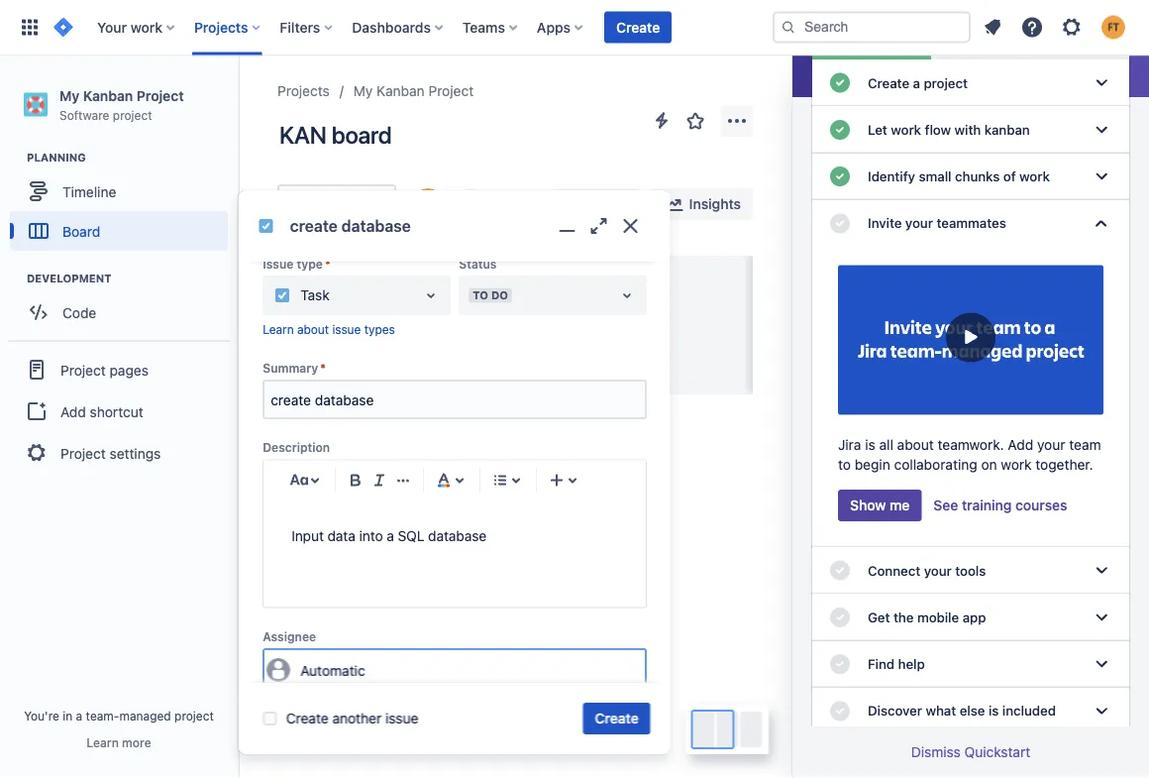 Task type: vqa. For each thing, say whether or not it's contained in the screenshot.
Dismiss Quickstart
yes



Task type: locate. For each thing, give the bounding box(es) containing it.
0 horizontal spatial project
[[113, 108, 152, 122]]

issue
[[362, 319, 396, 335], [332, 322, 361, 336], [386, 710, 419, 727]]

checked image left find at the bottom of page
[[829, 652, 853, 676]]

identify small chunks of work
[[868, 168, 1051, 184]]

shortcut
[[90, 403, 143, 420]]

project down your work dropdown button
[[137, 87, 184, 104]]

do up task
[[312, 272, 330, 286]]

kanban up software
[[83, 87, 133, 104]]

1 vertical spatial projects
[[278, 83, 330, 99]]

1 vertical spatial to do
[[473, 289, 508, 301]]

checked image left the identify
[[829, 165, 853, 188]]

checked image inside invite your teammates dropdown button
[[829, 211, 853, 235]]

help
[[899, 656, 926, 672]]

to do down status at the top left of the page
[[473, 289, 508, 301]]

1 horizontal spatial projects
[[278, 83, 330, 99]]

1 horizontal spatial to do
[[473, 289, 508, 301]]

assignee
[[262, 629, 316, 643]]

kanban up "board"
[[377, 83, 425, 99]]

is inside jira is all about teamwork. add your team to begin collaborating on work together.
[[866, 437, 876, 453]]

planning image
[[3, 146, 27, 170]]

my
[[354, 83, 373, 99], [59, 87, 80, 104]]

your profile and settings image
[[1102, 15, 1126, 39]]

to down issue type *
[[292, 272, 309, 286]]

projects inside dropdown button
[[194, 19, 248, 35]]

development
[[27, 272, 111, 285]]

board
[[62, 223, 100, 239]]

projects up sidebar navigation icon
[[194, 19, 248, 35]]

0 vertical spatial learn
[[262, 322, 294, 336]]

project right software
[[113, 108, 152, 122]]

1 vertical spatial *
[[320, 361, 326, 374]]

quickstart
[[965, 744, 1031, 760]]

dashboards
[[352, 19, 431, 35]]

0 vertical spatial checked image
[[829, 71, 853, 95]]

issue for another
[[386, 710, 419, 727]]

1 horizontal spatial a
[[386, 527, 394, 543]]

work right your
[[131, 19, 163, 35]]

1 vertical spatial chevron image
[[1090, 211, 1114, 235]]

chevron image inside let work flow with kanban 'dropdown button'
[[1090, 118, 1114, 142]]

2 checked image from the top
[[829, 652, 853, 676]]

work inside let work flow with kanban 'dropdown button'
[[891, 122, 922, 138]]

project inside "my kanban project software project"
[[137, 87, 184, 104]]

1 horizontal spatial do
[[491, 289, 508, 301]]

create inside dropdown button
[[868, 75, 910, 91]]

small
[[919, 168, 952, 184]]

learn up summary
[[262, 322, 294, 336]]

issue type *
[[262, 256, 330, 270]]

dashboards button
[[346, 11, 451, 43]]

together.
[[1036, 456, 1094, 473]]

2 vertical spatial your
[[925, 563, 952, 578]]

2 checked image from the top
[[829, 165, 853, 188]]

summary *
[[262, 361, 326, 374]]

group containing project pages
[[8, 340, 230, 481]]

project settings
[[60, 445, 161, 461]]

project pages
[[60, 362, 149, 378]]

create inside the 'primary' "element"
[[617, 19, 660, 35]]

0 vertical spatial your
[[906, 215, 934, 231]]

0 horizontal spatial is
[[866, 437, 876, 453]]

to do down "type"
[[292, 272, 330, 286]]

to down status at the top left of the page
[[473, 289, 488, 301]]

mobile
[[918, 609, 960, 625]]

insights image
[[662, 192, 686, 216]]

learn down team-
[[87, 736, 119, 749]]

let
[[868, 122, 888, 138]]

checked image for identify
[[829, 165, 853, 188]]

chevron image inside find help dropdown button
[[1090, 652, 1114, 676]]

3 checked image from the top
[[829, 211, 853, 235]]

code link
[[10, 293, 228, 332]]

create for create a project
[[868, 75, 910, 91]]

checked image inside discover what else is included dropdown button
[[829, 699, 853, 723]]

1 checked image from the top
[[829, 118, 853, 142]]

group
[[8, 340, 230, 481]]

a up let work flow with kanban at the right of the page
[[914, 75, 921, 91]]

begin
[[855, 456, 891, 473]]

0 horizontal spatial kanban
[[83, 87, 133, 104]]

1 vertical spatial checked image
[[829, 652, 853, 676]]

in
[[572, 272, 584, 286]]

1 checked image from the top
[[829, 71, 853, 95]]

banner containing your work
[[0, 0, 1150, 56]]

play video image
[[947, 313, 996, 362]]

checked image left invite
[[829, 211, 853, 235]]

1 horizontal spatial is
[[989, 703, 1000, 719]]

my inside "my kanban project software project"
[[59, 87, 80, 104]]

team
[[1070, 437, 1102, 453]]

1 horizontal spatial add
[[1009, 437, 1034, 453]]

text styles image
[[287, 468, 311, 492]]

1 horizontal spatial my
[[354, 83, 373, 99]]

your inside dropdown button
[[925, 563, 952, 578]]

1 chevron image from the top
[[1090, 165, 1114, 188]]

is right else
[[989, 703, 1000, 719]]

work right let at the top of page
[[891, 122, 922, 138]]

primary element
[[12, 0, 773, 55]]

checked image inside identify small chunks of work dropdown button
[[829, 165, 853, 188]]

more
[[122, 736, 151, 749]]

banner
[[0, 0, 1150, 56]]

identify
[[868, 168, 916, 184]]

data
[[327, 527, 355, 543]]

0 vertical spatial to do
[[292, 272, 330, 286]]

your left tools
[[925, 563, 952, 578]]

add inside jira is all about teamwork. add your team to begin collaborating on work together.
[[1009, 437, 1034, 453]]

kan board
[[280, 121, 392, 149]]

chevron image for invite your teammates
[[1090, 211, 1114, 235]]

types
[[364, 322, 395, 336]]

dismiss
[[912, 744, 961, 760]]

checked image for get
[[829, 605, 853, 629]]

video poster image
[[839, 257, 1104, 423]]

0 vertical spatial project
[[924, 75, 969, 91]]

work right 'on'
[[1002, 456, 1033, 473]]

my kanban project
[[354, 83, 474, 99]]

learn more
[[87, 736, 151, 749]]

6 checked image from the top
[[829, 699, 853, 723]]

add left shortcut
[[60, 403, 86, 420]]

checked image for discover
[[829, 699, 853, 723]]

minimize image
[[556, 214, 580, 238]]

checked image down 'search' field
[[829, 71, 853, 95]]

checked image
[[829, 118, 853, 142], [829, 165, 853, 188], [829, 211, 853, 235], [829, 559, 853, 582], [829, 605, 853, 629], [829, 699, 853, 723]]

1 horizontal spatial kanban
[[377, 83, 425, 99]]

5 checked image from the top
[[829, 605, 853, 629]]

checked image for invite
[[829, 211, 853, 235]]

0 vertical spatial to
[[292, 272, 309, 286]]

chevron image inside get the mobile app dropdown button
[[1090, 605, 1114, 629]]

4 checked image from the top
[[829, 559, 853, 582]]

planning
[[27, 151, 86, 164]]

development image
[[3, 267, 27, 291]]

is inside discover what else is included dropdown button
[[989, 703, 1000, 719]]

your
[[906, 215, 934, 231], [1038, 437, 1066, 453], [925, 563, 952, 578]]

add right teamwork.
[[1009, 437, 1034, 453]]

checked image inside find help dropdown button
[[829, 652, 853, 676]]

checked image for let
[[829, 118, 853, 142]]

1 horizontal spatial about
[[898, 437, 935, 453]]

my up "board"
[[354, 83, 373, 99]]

database left the funky town image
[[342, 216, 411, 235]]

my for my kanban project
[[354, 83, 373, 99]]

None text field
[[264, 381, 645, 417]]

your
[[97, 19, 127, 35]]

checked image
[[829, 71, 853, 95], [829, 652, 853, 676]]

3 chevron image from the top
[[1090, 559, 1114, 582]]

see training courses
[[934, 497, 1068, 513]]

your inside dropdown button
[[906, 215, 934, 231]]

project down teams
[[429, 83, 474, 99]]

chevron image inside "connect your tools" dropdown button
[[1090, 559, 1114, 582]]

1 horizontal spatial learn
[[262, 322, 294, 336]]

* right "type"
[[325, 256, 330, 270]]

get the mobile app
[[868, 609, 987, 625]]

0 vertical spatial about
[[297, 322, 329, 336]]

discard & close image
[[619, 214, 643, 238]]

dismiss quickstart
[[912, 744, 1031, 760]]

timeline link
[[10, 172, 228, 211]]

work right of
[[1020, 168, 1051, 184]]

0 vertical spatial create button
[[605, 11, 672, 43]]

sql
[[397, 527, 424, 543]]

2 horizontal spatial project
[[924, 75, 969, 91]]

chevron image
[[1090, 71, 1114, 95], [1090, 118, 1114, 142], [1090, 559, 1114, 582], [1090, 605, 1114, 629], [1090, 652, 1114, 676]]

progress bar
[[813, 50, 1130, 59]]

more formatting image
[[391, 468, 415, 492]]

chunks
[[956, 168, 1001, 184]]

my up software
[[59, 87, 80, 104]]

2 chevron image from the top
[[1090, 211, 1114, 235]]

your right invite
[[906, 215, 934, 231]]

find help button
[[813, 641, 1130, 688]]

find
[[868, 656, 895, 672]]

included
[[1003, 703, 1057, 719]]

chevron image for flow
[[1090, 118, 1114, 142]]

is
[[866, 437, 876, 453], [989, 703, 1000, 719]]

automatic image
[[266, 658, 290, 682]]

1 vertical spatial learn
[[87, 736, 119, 749]]

give feedback
[[868, 752, 962, 768]]

chevron image inside create a project dropdown button
[[1090, 71, 1114, 95]]

jira software image
[[52, 15, 75, 39], [52, 15, 75, 39]]

else
[[960, 703, 986, 719]]

projects up kan
[[278, 83, 330, 99]]

create database
[[290, 216, 411, 235]]

discover what else is included
[[868, 703, 1057, 719]]

lists image
[[488, 468, 512, 492]]

a right into
[[386, 527, 394, 543]]

connect your tools
[[868, 563, 987, 578]]

checked image left the connect
[[829, 559, 853, 582]]

open image
[[419, 283, 443, 307]]

create
[[617, 19, 660, 35], [868, 75, 910, 91], [314, 319, 358, 335], [286, 710, 329, 727], [595, 710, 639, 727]]

database right sql
[[428, 527, 486, 543]]

you're
[[24, 709, 59, 723]]

projects link
[[278, 79, 330, 103]]

create issue button
[[283, 309, 540, 345]]

*
[[325, 256, 330, 270], [320, 361, 326, 374]]

my kanban project software project
[[59, 87, 184, 122]]

0 horizontal spatial to do
[[292, 272, 330, 286]]

0 vertical spatial add
[[60, 403, 86, 420]]

0 horizontal spatial my
[[59, 87, 80, 104]]

input data into a sql database
[[291, 527, 486, 543]]

2 vertical spatial chevron image
[[1090, 699, 1114, 723]]

checked image left discover
[[829, 699, 853, 723]]

project right managed on the left
[[175, 709, 214, 723]]

see training courses link
[[932, 490, 1070, 521]]

0 vertical spatial is
[[866, 437, 876, 453]]

0 vertical spatial projects
[[194, 19, 248, 35]]

chevron image inside identify small chunks of work dropdown button
[[1090, 165, 1114, 188]]

automatic
[[300, 662, 365, 678]]

development group
[[10, 271, 237, 338]]

1 chevron image from the top
[[1090, 71, 1114, 95]]

checked image left let at the top of page
[[829, 118, 853, 142]]

create database image
[[258, 218, 274, 234]]

0 vertical spatial chevron image
[[1090, 165, 1114, 188]]

0 horizontal spatial add
[[60, 403, 86, 420]]

do down status at the top left of the page
[[491, 289, 508, 301]]

1 vertical spatial your
[[1038, 437, 1066, 453]]

2 chevron image from the top
[[1090, 118, 1114, 142]]

play invite your teammates video image
[[839, 257, 1104, 423]]

a right the in
[[76, 709, 83, 723]]

create inside button
[[314, 319, 358, 335]]

checked image left the get
[[829, 605, 853, 629]]

0 vertical spatial do
[[312, 272, 330, 286]]

invite
[[868, 215, 903, 231]]

0 horizontal spatial learn
[[87, 736, 119, 749]]

1 vertical spatial add
[[1009, 437, 1034, 453]]

filters button
[[274, 11, 340, 43]]

a inside dropdown button
[[914, 75, 921, 91]]

4 chevron image from the top
[[1090, 605, 1114, 629]]

0 vertical spatial *
[[325, 256, 330, 270]]

0 horizontal spatial do
[[312, 272, 330, 286]]

kanban inside "my kanban project software project"
[[83, 87, 133, 104]]

project up let work flow with kanban at the right of the page
[[924, 75, 969, 91]]

1 vertical spatial a
[[386, 527, 394, 543]]

2 vertical spatial a
[[76, 709, 83, 723]]

2 horizontal spatial a
[[914, 75, 921, 91]]

about inside jira is all about teamwork. add your team to begin collaborating on work together.
[[898, 437, 935, 453]]

1 vertical spatial database
[[428, 527, 486, 543]]

database inside text box
[[428, 527, 486, 543]]

chevron image inside discover what else is included dropdown button
[[1090, 699, 1114, 723]]

3 chevron image from the top
[[1090, 699, 1114, 723]]

1 vertical spatial about
[[898, 437, 935, 453]]

chevron image
[[1090, 165, 1114, 188], [1090, 211, 1114, 235], [1090, 699, 1114, 723]]

0 vertical spatial database
[[342, 216, 411, 235]]

your up the together.
[[1038, 437, 1066, 453]]

Search field
[[773, 11, 971, 43]]

0 horizontal spatial projects
[[194, 19, 248, 35]]

settings image
[[1061, 15, 1084, 39]]

2 vertical spatial project
[[175, 709, 214, 723]]

filters
[[280, 19, 321, 35]]

0 vertical spatial a
[[914, 75, 921, 91]]

about down task
[[297, 322, 329, 336]]

learn about issue types
[[262, 322, 395, 336]]

1 vertical spatial project
[[113, 108, 152, 122]]

open image
[[615, 283, 639, 307]]

1 vertical spatial to
[[473, 289, 488, 301]]

1 horizontal spatial database
[[428, 527, 486, 543]]

bold ⌘b image
[[344, 468, 367, 492]]

your inside jira is all about teamwork. add your team to begin collaborating on work together.
[[1038, 437, 1066, 453]]

chevron image inside invite your teammates dropdown button
[[1090, 211, 1114, 235]]

is left the all
[[866, 437, 876, 453]]

create
[[290, 216, 338, 235]]

in progress
[[572, 272, 652, 286]]

learn inside button
[[87, 736, 119, 749]]

about
[[297, 322, 329, 336], [898, 437, 935, 453]]

learn more button
[[87, 735, 151, 750]]

your for teammates
[[906, 215, 934, 231]]

checked image for create
[[829, 71, 853, 95]]

* right summary
[[320, 361, 326, 374]]

5 chevron image from the top
[[1090, 652, 1114, 676]]

1 vertical spatial is
[[989, 703, 1000, 719]]

checked image inside create a project dropdown button
[[829, 71, 853, 95]]

about up "collaborating"
[[898, 437, 935, 453]]



Task type: describe. For each thing, give the bounding box(es) containing it.
create a project
[[868, 75, 969, 91]]

show me button
[[839, 490, 922, 521]]

connect
[[868, 563, 921, 578]]

issue inside button
[[362, 319, 396, 335]]

project inside dropdown button
[[924, 75, 969, 91]]

to
[[839, 456, 851, 473]]

chevron image for tools
[[1090, 559, 1114, 582]]

me
[[890, 497, 910, 513]]

star kan board image
[[684, 109, 708, 133]]

tools
[[956, 563, 987, 578]]

discover
[[868, 703, 923, 719]]

managed
[[119, 709, 171, 723]]

project pages link
[[8, 348, 230, 392]]

give feedback button
[[819, 744, 1130, 776]]

learn about issue types link
[[262, 322, 395, 336]]

0 horizontal spatial database
[[342, 216, 411, 235]]

task
[[300, 287, 329, 303]]

find help
[[868, 656, 926, 672]]

search image
[[781, 19, 797, 35]]

more image
[[726, 109, 749, 133]]

chevron image for identify small chunks of work
[[1090, 165, 1114, 188]]

you're in a team-managed project
[[24, 709, 214, 723]]

go full screen image
[[588, 214, 611, 238]]

automations menu button icon image
[[650, 109, 674, 132]]

discover what else is included button
[[813, 688, 1130, 734]]

another
[[333, 710, 382, 727]]

0 horizontal spatial about
[[297, 322, 329, 336]]

project up add shortcut
[[60, 362, 106, 378]]

notifications image
[[981, 15, 1005, 39]]

let work flow with kanban
[[868, 122, 1031, 138]]

dismiss quickstart link
[[912, 744, 1031, 760]]

on
[[982, 456, 998, 473]]

projects for "projects" link
[[278, 83, 330, 99]]

a inside text box
[[386, 527, 394, 543]]

of
[[1004, 168, 1017, 184]]

type
[[296, 256, 323, 270]]

chevron image for discover what else is included
[[1090, 699, 1114, 723]]

project inside "my kanban project software project"
[[113, 108, 152, 122]]

project down add shortcut
[[60, 445, 106, 461]]

in
[[63, 709, 73, 723]]

my for my kanban project software project
[[59, 87, 80, 104]]

create button inside the 'primary' "element"
[[605, 11, 672, 43]]

courses
[[1016, 497, 1068, 513]]

teams button
[[457, 11, 525, 43]]

1 horizontal spatial project
[[175, 709, 214, 723]]

appswitcher icon image
[[18, 15, 42, 39]]

create for create issue
[[314, 319, 358, 335]]

your for tools
[[925, 563, 952, 578]]

projects for the projects dropdown button
[[194, 19, 248, 35]]

0 horizontal spatial a
[[76, 709, 83, 723]]

add shortcut button
[[8, 392, 230, 431]]

create for create another issue
[[286, 710, 329, 727]]

issue
[[262, 256, 293, 270]]

settings
[[110, 445, 161, 461]]

input
[[291, 527, 324, 543]]

show me
[[851, 497, 910, 513]]

kanban for my kanban project
[[377, 83, 425, 99]]

board
[[332, 121, 392, 149]]

team-
[[86, 709, 119, 723]]

software
[[59, 108, 109, 122]]

my kanban project link
[[354, 79, 474, 103]]

into
[[359, 527, 383, 543]]

chevron image for project
[[1090, 71, 1114, 95]]

all
[[880, 437, 894, 453]]

progress
[[588, 272, 652, 286]]

what
[[926, 703, 957, 719]]

project settings link
[[8, 431, 230, 475]]

status
[[459, 256, 497, 270]]

jira is all about teamwork. add your team to begin collaborating on work together.
[[839, 437, 1102, 473]]

apps
[[537, 19, 571, 35]]

1 horizontal spatial to
[[473, 289, 488, 301]]

identify small chunks of work button
[[813, 153, 1130, 200]]

pages
[[110, 362, 149, 378]]

app
[[963, 609, 987, 625]]

work inside identify small chunks of work dropdown button
[[1020, 168, 1051, 184]]

planning group
[[10, 150, 237, 257]]

apps button
[[531, 11, 591, 43]]

jira
[[839, 437, 862, 453]]

collaborating
[[895, 456, 978, 473]]

connect your tools button
[[813, 547, 1130, 594]]

timeline
[[62, 183, 116, 200]]

see
[[934, 497, 959, 513]]

learn for learn about issue types
[[262, 322, 294, 336]]

teamwork.
[[938, 437, 1005, 453]]

code
[[62, 304, 96, 320]]

insights button
[[650, 188, 753, 220]]

add inside button
[[60, 403, 86, 420]]

create a project button
[[813, 59, 1130, 106]]

help image
[[1021, 15, 1045, 39]]

board link
[[10, 211, 228, 251]]

create another issue
[[286, 710, 419, 727]]

show
[[851, 497, 887, 513]]

teams
[[463, 19, 505, 35]]

sidebar navigation image
[[216, 79, 260, 119]]

kan
[[280, 121, 327, 149]]

get
[[868, 609, 891, 625]]

issue for about
[[332, 322, 361, 336]]

kanban for my kanban project software project
[[83, 87, 133, 104]]

your work
[[97, 19, 163, 35]]

Search this board text field
[[280, 186, 371, 222]]

Description - Main content area, start typing to enter text. text field
[[291, 524, 618, 547]]

your work button
[[91, 11, 182, 43]]

0 horizontal spatial to
[[292, 272, 309, 286]]

feedback
[[901, 752, 962, 768]]

learn for learn more
[[87, 736, 119, 749]]

summary
[[262, 361, 318, 374]]

funky town image
[[412, 188, 444, 220]]

1 vertical spatial create button
[[583, 703, 651, 735]]

1 vertical spatial do
[[491, 289, 508, 301]]

work inside jira is all about teamwork. add your team to begin collaborating on work together.
[[1002, 456, 1033, 473]]

kanban
[[985, 122, 1031, 138]]

work inside your work dropdown button
[[131, 19, 163, 35]]

the
[[894, 609, 914, 625]]

teammates
[[937, 215, 1007, 231]]

checked image for connect
[[829, 559, 853, 582]]

description
[[262, 440, 330, 454]]

italic ⌘i image
[[367, 468, 391, 492]]

add shortcut
[[60, 403, 143, 420]]

checked image for find
[[829, 652, 853, 676]]

chevron image for mobile
[[1090, 605, 1114, 629]]



